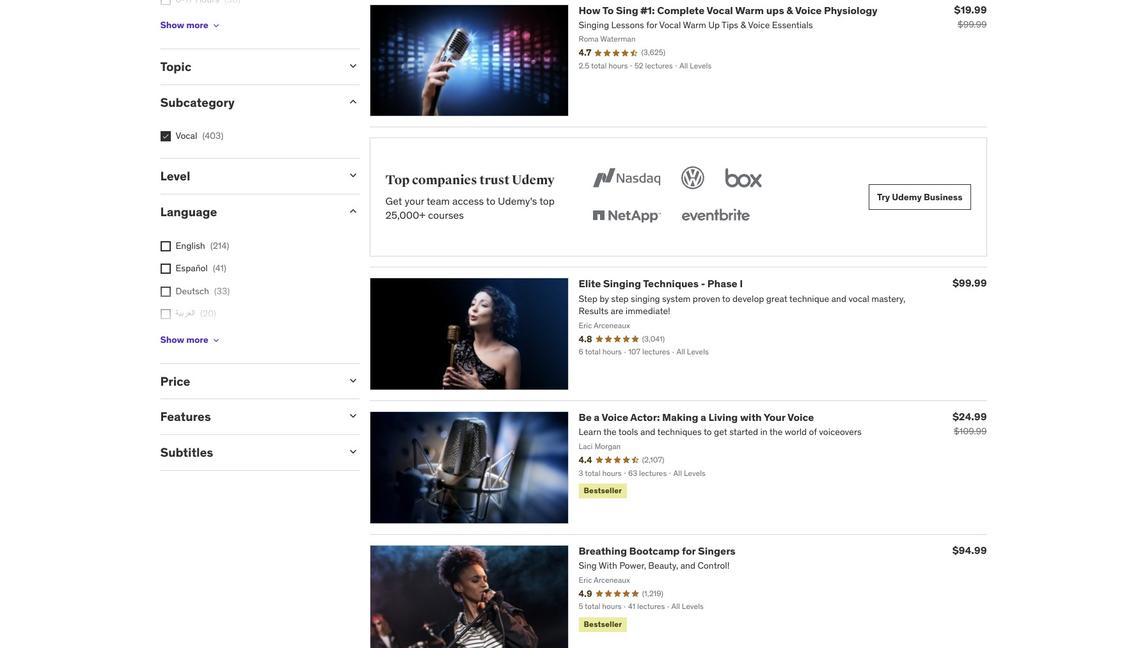Task type: locate. For each thing, give the bounding box(es) containing it.
language button
[[160, 204, 336, 219]]

a left "living" on the right of page
[[701, 411, 707, 424]]

17+ hours
[[176, 16, 216, 28]]

3 small image from the top
[[347, 410, 359, 423]]

small image
[[347, 59, 359, 72], [347, 95, 359, 108], [347, 169, 359, 182]]

$99.99
[[958, 18, 987, 30], [953, 277, 987, 289]]

team
[[427, 194, 450, 207]]

xsmall image for vocal
[[160, 132, 171, 142]]

vocal (403)
[[176, 130, 224, 142]]

xsmall image for العربية
[[160, 309, 171, 320]]

xsmall image for español
[[160, 264, 171, 274]]

business
[[924, 191, 963, 203]]

0 vertical spatial show
[[160, 20, 184, 31]]

1 small image from the top
[[347, 205, 359, 218]]

show more
[[160, 20, 208, 31], [160, 334, 208, 346]]

elite singing techniques - phase i
[[579, 277, 743, 290]]

xsmall image right the 17+
[[211, 20, 221, 31]]

voice right be
[[602, 411, 628, 424]]

xsmall image left the english
[[160, 241, 171, 251]]

17+
[[176, 16, 190, 28]]

xsmall image inside show more button
[[211, 20, 221, 31]]

udemy
[[512, 172, 555, 188], [892, 191, 922, 203]]

more
[[186, 20, 208, 31], [186, 334, 208, 346]]

english (214)
[[176, 240, 229, 251]]

show more button down العربية (20)
[[160, 327, 221, 353]]

0 horizontal spatial udemy
[[512, 172, 555, 188]]

2 show more button from the top
[[160, 327, 221, 353]]

top
[[540, 194, 555, 207]]

0 vertical spatial show more button
[[160, 13, 221, 38]]

1 vertical spatial udemy
[[892, 191, 922, 203]]

complete
[[657, 4, 705, 16]]

1 vertical spatial show more button
[[160, 327, 221, 353]]

your
[[764, 411, 786, 424]]

a
[[594, 411, 600, 424], [701, 411, 707, 424]]

2 vertical spatial small image
[[347, 169, 359, 182]]

techniques
[[643, 277, 699, 290]]

xsmall image left العربية
[[160, 309, 171, 320]]

(214)
[[210, 240, 229, 251]]

show left hours
[[160, 20, 184, 31]]

vocal left (403)
[[176, 130, 197, 142]]

2 vertical spatial xsmall image
[[160, 309, 171, 320]]

topic
[[160, 59, 191, 74]]

trust
[[480, 172, 510, 188]]

4 small image from the top
[[347, 446, 359, 458]]

1 show more from the top
[[160, 20, 208, 31]]

warm
[[735, 4, 764, 16]]

phase
[[708, 277, 738, 290]]

vocal
[[707, 4, 733, 16], [176, 130, 197, 142]]

netapp image
[[590, 202, 664, 231]]

0 vertical spatial udemy
[[512, 172, 555, 188]]

box image
[[723, 164, 766, 192]]

be
[[579, 411, 592, 424]]

more up 'topic'
[[186, 20, 208, 31]]

elite singing techniques - phase i link
[[579, 277, 743, 290]]

0 horizontal spatial a
[[594, 411, 600, 424]]

0 vertical spatial show more
[[160, 20, 208, 31]]

1 vertical spatial small image
[[347, 95, 359, 108]]

show more button up 'topic'
[[160, 13, 221, 38]]

ups
[[767, 4, 784, 16]]

to
[[486, 194, 496, 207]]

show more up 'topic'
[[160, 20, 208, 31]]

level
[[160, 168, 190, 184]]

get
[[386, 194, 402, 207]]

small image for features
[[347, 410, 359, 423]]

show more down العربية
[[160, 334, 208, 346]]

1 show from the top
[[160, 20, 184, 31]]

xsmall image for deutsch
[[160, 287, 171, 297]]

topic button
[[160, 59, 336, 74]]

(33)
[[214, 285, 230, 297]]

subcategory
[[160, 95, 235, 110]]

xsmall image
[[160, 0, 171, 5], [160, 132, 171, 142], [160, 264, 171, 274], [160, 287, 171, 297], [211, 335, 221, 345]]

vocal left warm
[[707, 4, 733, 16]]

sing
[[616, 4, 639, 16]]

be a voice actor: making a living with your voice
[[579, 411, 814, 424]]

español
[[176, 263, 208, 274]]

small image
[[347, 205, 359, 218], [347, 374, 359, 387], [347, 410, 359, 423], [347, 446, 359, 458]]

udemy inside top companies trust udemy get your team access to udemy's top 25,000+ courses
[[512, 172, 555, 188]]

1 vertical spatial xsmall image
[[160, 241, 171, 251]]

a right be
[[594, 411, 600, 424]]

日本語
[[176, 331, 203, 342]]

how to sing #1: complete vocal warm ups & voice physiology link
[[579, 4, 878, 16]]

to
[[603, 4, 614, 16]]

breathing
[[579, 545, 627, 557]]

1 horizontal spatial a
[[701, 411, 707, 424]]

voice
[[795, 4, 822, 16], [602, 411, 628, 424], [788, 411, 814, 424]]

small image for level
[[347, 169, 359, 182]]

1 vertical spatial show more
[[160, 334, 208, 346]]

0 vertical spatial more
[[186, 20, 208, 31]]

2 small image from the top
[[347, 95, 359, 108]]

try udemy business link
[[869, 185, 971, 210]]

$24.99
[[953, 410, 987, 423]]

udemy right "try"
[[892, 191, 922, 203]]

companies
[[412, 172, 477, 188]]

show down العربية
[[160, 334, 184, 346]]

1 more from the top
[[186, 20, 208, 31]]

0 vertical spatial $99.99
[[958, 18, 987, 30]]

1 horizontal spatial udemy
[[892, 191, 922, 203]]

how to sing #1: complete vocal warm ups & voice physiology
[[579, 4, 878, 16]]

0 horizontal spatial vocal
[[176, 130, 197, 142]]

subcategory button
[[160, 95, 336, 110]]

show more button
[[160, 13, 221, 38], [160, 327, 221, 353]]

udemy up top
[[512, 172, 555, 188]]

25,000+
[[386, 209, 426, 222]]

2 a from the left
[[701, 411, 707, 424]]

1 vertical spatial show
[[160, 334, 184, 346]]

1 vertical spatial vocal
[[176, 130, 197, 142]]

0 vertical spatial xsmall image
[[211, 20, 221, 31]]

español (41)
[[176, 263, 226, 274]]

العربية (20)
[[176, 308, 216, 320]]

access
[[452, 194, 484, 207]]

bootcamp
[[629, 545, 680, 557]]

eventbrite image
[[679, 202, 753, 231]]

more down العربية (20)
[[186, 334, 208, 346]]

#1:
[[641, 4, 655, 16]]

(20)
[[200, 308, 216, 320]]

(41)
[[213, 263, 226, 274]]

for
[[682, 545, 696, 557]]

3 small image from the top
[[347, 169, 359, 182]]

small image for subtitles
[[347, 446, 359, 458]]

show
[[160, 20, 184, 31], [160, 334, 184, 346]]

deutsch
[[176, 285, 209, 297]]

xsmall image
[[211, 20, 221, 31], [160, 241, 171, 251], [160, 309, 171, 320]]

0 vertical spatial vocal
[[707, 4, 733, 16]]

2 small image from the top
[[347, 374, 359, 387]]

features button
[[160, 409, 336, 425]]

2 show more from the top
[[160, 334, 208, 346]]

1 vertical spatial more
[[186, 334, 208, 346]]

try
[[877, 191, 890, 203]]

deutsch (33)
[[176, 285, 230, 297]]

hours
[[192, 16, 216, 28]]

voice right &
[[795, 4, 822, 16]]

0 vertical spatial small image
[[347, 59, 359, 72]]

1 small image from the top
[[347, 59, 359, 72]]

small image for topic
[[347, 59, 359, 72]]

breathing bootcamp for singers link
[[579, 545, 736, 557]]

voice right your
[[788, 411, 814, 424]]



Task type: vqa. For each thing, say whether or not it's contained in the screenshot.
Udemy image at the left of the page
no



Task type: describe. For each thing, give the bounding box(es) containing it.
2 show from the top
[[160, 334, 184, 346]]

how
[[579, 4, 601, 16]]

your
[[405, 194, 424, 207]]

price button
[[160, 374, 336, 389]]

singing
[[603, 277, 641, 290]]

1 horizontal spatial vocal
[[707, 4, 733, 16]]

top
[[386, 172, 410, 188]]

living
[[709, 411, 738, 424]]

1 a from the left
[[594, 411, 600, 424]]

nasdaq image
[[590, 164, 664, 192]]

features
[[160, 409, 211, 425]]

voice for how to sing #1: complete vocal warm ups & voice physiology
[[795, 4, 822, 16]]

try udemy business
[[877, 191, 963, 203]]

subtitles
[[160, 445, 213, 460]]

i
[[740, 277, 743, 290]]

udemy's
[[498, 194, 537, 207]]

english
[[176, 240, 205, 251]]

small image for price
[[347, 374, 359, 387]]

language
[[160, 204, 217, 219]]

2 more from the top
[[186, 334, 208, 346]]

with
[[740, 411, 762, 424]]

actor:
[[631, 411, 660, 424]]

$94.99
[[953, 544, 987, 557]]

&
[[787, 4, 793, 16]]

making
[[662, 411, 699, 424]]

small image for subcategory
[[347, 95, 359, 108]]

(403)
[[202, 130, 224, 142]]

$99.99 inside $19.99 $99.99
[[958, 18, 987, 30]]

top companies trust udemy get your team access to udemy's top 25,000+ courses
[[386, 172, 555, 222]]

subtitles button
[[160, 445, 336, 460]]

العربية
[[176, 308, 195, 320]]

elite
[[579, 277, 601, 290]]

breathing bootcamp for singers
[[579, 545, 736, 557]]

physiology
[[824, 4, 878, 16]]

xsmall image for english
[[160, 241, 171, 251]]

1 show more button from the top
[[160, 13, 221, 38]]

price
[[160, 374, 190, 389]]

level button
[[160, 168, 336, 184]]

volkswagen image
[[679, 164, 707, 192]]

$19.99 $99.99
[[955, 3, 987, 30]]

courses
[[428, 209, 464, 222]]

1 vertical spatial $99.99
[[953, 277, 987, 289]]

$24.99 $109.99
[[953, 410, 987, 437]]

-
[[701, 277, 705, 290]]

$19.99
[[955, 3, 987, 16]]

$109.99
[[954, 426, 987, 437]]

small image for language
[[347, 205, 359, 218]]

be a voice actor: making a living with your voice link
[[579, 411, 814, 424]]

voice for be a voice actor: making a living with your voice
[[788, 411, 814, 424]]

singers
[[698, 545, 736, 557]]



